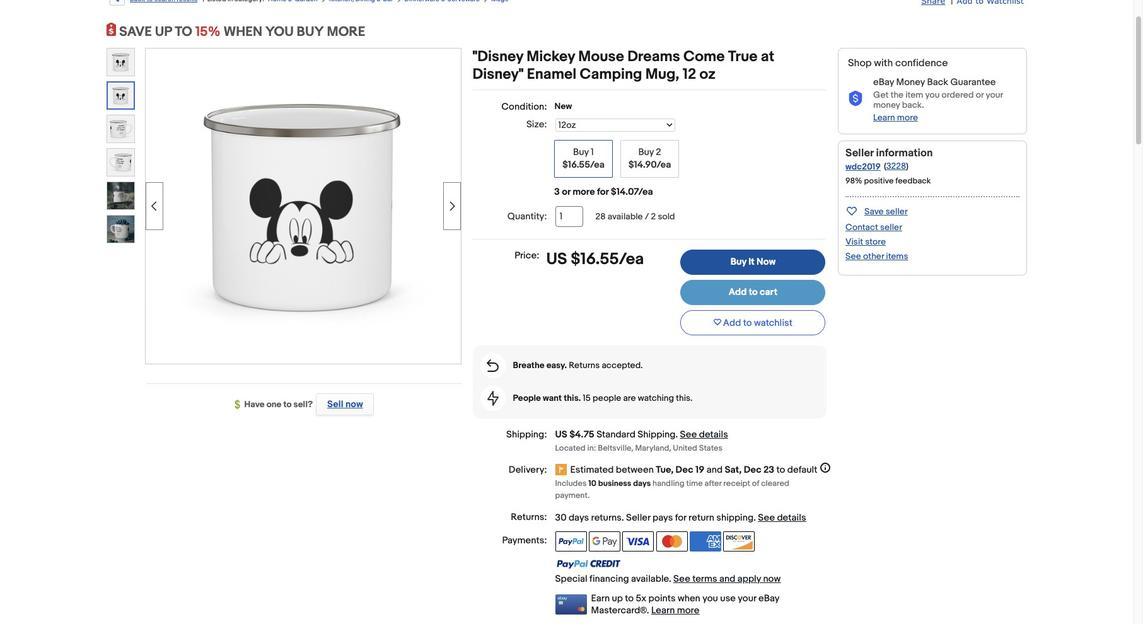 Task type: locate. For each thing, give the bounding box(es) containing it.
after
[[705, 479, 722, 489]]

earn
[[591, 593, 610, 605]]

for right pays
[[675, 512, 687, 524]]

Quantity: text field
[[555, 206, 583, 227]]

ebay up get
[[873, 76, 894, 88]]

wdc2019 link
[[846, 161, 881, 172]]

includes
[[555, 479, 587, 489]]

picture 1 of 6 image
[[107, 49, 134, 76]]

1 horizontal spatial see details link
[[758, 512, 806, 524]]

visa image
[[623, 532, 654, 552]]

0 vertical spatial details
[[699, 429, 728, 441]]

learn down money
[[873, 112, 895, 123]]

add inside button
[[723, 317, 741, 329]]

more down 'back.'
[[897, 112, 918, 123]]

have one to sell?
[[244, 399, 313, 410]]

0 horizontal spatial or
[[562, 186, 571, 198]]

your down guarantee
[[986, 90, 1003, 100]]

sell now
[[327, 399, 363, 411]]

0 vertical spatial learn
[[873, 112, 895, 123]]

2 right /
[[651, 211, 656, 222]]

add for add to cart
[[729, 286, 747, 298]]

accepted.
[[602, 360, 643, 371]]

returns
[[591, 512, 622, 524]]

handling
[[653, 479, 685, 489]]

buy inside buy 1 $16.55/ea
[[573, 146, 589, 158]]

1 vertical spatial your
[[738, 593, 757, 605]]

1 vertical spatial $16.55/ea
[[571, 250, 644, 269]]

0 horizontal spatial dec
[[676, 464, 693, 476]]

0 vertical spatial days
[[633, 479, 651, 489]]

default
[[788, 464, 818, 476]]

0 vertical spatial your
[[986, 90, 1003, 100]]

0 vertical spatial or
[[976, 90, 984, 100]]

cleared
[[761, 479, 790, 489]]

to right the one
[[284, 399, 292, 410]]

more
[[897, 112, 918, 123], [573, 186, 595, 198], [677, 605, 700, 617]]

0 vertical spatial seller
[[886, 206, 908, 217]]

days right 30
[[569, 512, 589, 524]]

discover image
[[724, 532, 755, 552]]

delivery alert flag image
[[555, 464, 570, 476]]

0 horizontal spatial days
[[569, 512, 589, 524]]

items
[[886, 251, 908, 262]]

0 horizontal spatial see details link
[[680, 429, 728, 441]]

0 horizontal spatial you
[[703, 593, 718, 605]]

0 horizontal spatial seller
[[626, 512, 651, 524]]

ebay down apply
[[759, 593, 780, 605]]

for up 28
[[597, 186, 609, 198]]

0 vertical spatial 2
[[656, 146, 661, 158]]

1 vertical spatial seller
[[880, 222, 902, 233]]

returns:
[[511, 511, 547, 523]]

available
[[608, 211, 643, 222]]

buy 2 $14.90/ea
[[629, 146, 671, 171]]

buy left it
[[731, 256, 747, 268]]

contact
[[846, 222, 878, 233]]

us right price:
[[546, 250, 567, 269]]

1 horizontal spatial dec
[[744, 464, 762, 476]]

1 vertical spatial or
[[562, 186, 571, 198]]

1 vertical spatial now
[[763, 573, 781, 585]]

.
[[676, 429, 678, 441], [622, 512, 624, 524], [754, 512, 756, 524]]

condition:
[[502, 101, 547, 113]]

google pay image
[[589, 532, 621, 552]]

now
[[346, 399, 363, 411], [763, 573, 781, 585]]

1 vertical spatial learn more link
[[651, 605, 700, 617]]

1 vertical spatial days
[[569, 512, 589, 524]]

see details link down cleared
[[758, 512, 806, 524]]

. up united
[[676, 429, 678, 441]]

includes 10 business days
[[555, 479, 651, 489]]

2 up $14.90/ea
[[656, 146, 661, 158]]

dec left 19
[[676, 464, 693, 476]]

1 dec from the left
[[676, 464, 693, 476]]

0 horizontal spatial buy
[[573, 146, 589, 158]]

0 vertical spatial more
[[897, 112, 918, 123]]

1 horizontal spatial .
[[676, 429, 678, 441]]

or down guarantee
[[976, 90, 984, 100]]

0 vertical spatial ebay
[[873, 76, 894, 88]]

0 vertical spatial seller
[[846, 147, 874, 160]]

2 horizontal spatial .
[[754, 512, 756, 524]]

enamel
[[527, 66, 577, 83]]

you inside ebay money back guarantee get the item you ordered or your money back. learn more
[[925, 90, 940, 100]]

1 vertical spatial see details link
[[758, 512, 806, 524]]

us $16.55/ea
[[546, 250, 644, 269]]

3228 link
[[887, 161, 906, 172]]

(
[[884, 161, 887, 172]]

us
[[546, 250, 567, 269], [555, 429, 568, 441]]

points
[[649, 593, 676, 605]]

1 vertical spatial for
[[675, 512, 687, 524]]

and up after
[[707, 464, 723, 476]]

your right use
[[738, 593, 757, 605]]

with details__icon image left breathe
[[487, 360, 499, 372]]

1 horizontal spatial learn more link
[[873, 112, 918, 123]]

shop
[[848, 57, 872, 69]]

dec up of
[[744, 464, 762, 476]]

learn more link for ebay money back guarantee
[[873, 112, 918, 123]]

seller inside save seller button
[[886, 206, 908, 217]]

buy for buy 2
[[639, 146, 654, 158]]

0 horizontal spatial this.
[[564, 393, 581, 404]]

to left 5x
[[625, 593, 634, 605]]

mastercard®.
[[591, 605, 649, 617]]

picture 4 of 6 image
[[107, 149, 134, 176]]

more right 3
[[573, 186, 595, 198]]

. up visa image
[[622, 512, 624, 524]]

with details__icon image left get
[[848, 91, 863, 107]]

1 vertical spatial details
[[777, 512, 806, 524]]

people want this. 15 people are watching this.
[[513, 393, 693, 404]]

buy
[[573, 146, 589, 158], [639, 146, 654, 158], [731, 256, 747, 268]]

us up located
[[555, 429, 568, 441]]

this.
[[564, 393, 581, 404], [676, 393, 693, 404]]

2 inside buy 2 $14.90/ea
[[656, 146, 661, 158]]

and for terms
[[720, 573, 736, 585]]

this. left '15'
[[564, 393, 581, 404]]

1 vertical spatial 2
[[651, 211, 656, 222]]

1 horizontal spatial learn
[[873, 112, 895, 123]]

1 horizontal spatial your
[[986, 90, 1003, 100]]

days down between
[[633, 479, 651, 489]]

buy inside buy 2 $14.90/ea
[[639, 146, 654, 158]]

now right apply
[[763, 573, 781, 585]]

see details link for 30 days returns . seller pays for return shipping . see details
[[758, 512, 806, 524]]

1 vertical spatial us
[[555, 429, 568, 441]]

you down back
[[925, 90, 940, 100]]

seller down save seller
[[880, 222, 902, 233]]

money
[[896, 76, 925, 88]]

shipping
[[717, 512, 754, 524]]

this. right watching
[[676, 393, 693, 404]]

to left cart
[[749, 286, 758, 298]]

seller inside 'us $16.55/ea' main content
[[626, 512, 651, 524]]

seller inside seller information wdc2019 ( 3228 ) 98% positive feedback
[[846, 147, 874, 160]]

1 horizontal spatial or
[[976, 90, 984, 100]]

more right points
[[677, 605, 700, 617]]

0 horizontal spatial ebay
[[759, 593, 780, 605]]

ordered
[[942, 90, 974, 100]]

19
[[696, 464, 705, 476]]

learn more link down money
[[873, 112, 918, 123]]

2 vertical spatial with details__icon image
[[487, 391, 499, 406]]

add down the add to cart link
[[723, 317, 741, 329]]

0 horizontal spatial learn
[[651, 605, 675, 617]]

details up states
[[699, 429, 728, 441]]

seller inside contact seller visit store see other items
[[880, 222, 902, 233]]

with
[[874, 57, 893, 69]]

and for 19
[[707, 464, 723, 476]]

0 vertical spatial us
[[546, 250, 567, 269]]

ebay inside 'earn up to 5x points when you use your ebay mastercard®.'
[[759, 593, 780, 605]]

1 vertical spatial with details__icon image
[[487, 360, 499, 372]]

1 vertical spatial more
[[573, 186, 595, 198]]

0 horizontal spatial your
[[738, 593, 757, 605]]

$14.07/ea
[[611, 186, 653, 198]]

1 horizontal spatial buy
[[639, 146, 654, 158]]

1 horizontal spatial details
[[777, 512, 806, 524]]

contact seller link
[[846, 222, 902, 233]]

store
[[865, 236, 886, 247]]

mug,
[[646, 66, 680, 83]]

one
[[267, 399, 282, 410]]

1 horizontal spatial seller
[[846, 147, 874, 160]]

see
[[846, 251, 861, 262], [680, 429, 697, 441], [758, 512, 775, 524], [674, 573, 690, 585]]

save seller
[[865, 206, 908, 217]]

learn right 5x
[[651, 605, 675, 617]]

with details__icon image
[[848, 91, 863, 107], [487, 360, 499, 372], [487, 391, 499, 406]]

seller
[[846, 147, 874, 160], [626, 512, 651, 524]]

1 vertical spatial learn
[[651, 605, 675, 617]]

learn more link for earn up to 5x points when you use your ebay mastercard®.
[[651, 605, 700, 617]]

0 vertical spatial and
[[707, 464, 723, 476]]

buy it now link
[[681, 250, 826, 275]]

1 horizontal spatial you
[[925, 90, 940, 100]]

1 vertical spatial and
[[720, 573, 736, 585]]

to left watchlist
[[743, 317, 752, 329]]

buy up $14.90/ea
[[639, 146, 654, 158]]

seller up visa image
[[626, 512, 651, 524]]

save
[[865, 206, 884, 217]]

add to watchlist button
[[681, 310, 826, 336]]

0 vertical spatial add
[[729, 286, 747, 298]]

/
[[645, 211, 649, 222]]

and up use
[[720, 573, 736, 585]]

and
[[707, 464, 723, 476], [720, 573, 736, 585]]

add left cart
[[729, 286, 747, 298]]

see details link
[[680, 429, 728, 441], [758, 512, 806, 524]]

visit store link
[[846, 236, 886, 247]]

0 horizontal spatial learn more link
[[651, 605, 700, 617]]

1 horizontal spatial now
[[763, 573, 781, 585]]

seller up "wdc2019"
[[846, 147, 874, 160]]

payments:
[[502, 535, 547, 547]]

1 vertical spatial ebay
[[759, 593, 780, 605]]

28 available / 2 sold
[[596, 211, 675, 222]]

returns
[[569, 360, 600, 371]]

with details__icon image left people
[[487, 391, 499, 406]]

are
[[623, 393, 636, 404]]

sold
[[658, 211, 675, 222]]

0 vertical spatial for
[[597, 186, 609, 198]]

details down cleared
[[777, 512, 806, 524]]

1 vertical spatial seller
[[626, 512, 651, 524]]

buy inside "link"
[[731, 256, 747, 268]]

or right 3
[[562, 186, 571, 198]]

want
[[543, 393, 562, 404]]

see details link up states
[[680, 429, 728, 441]]

ebay money back guarantee get the item you ordered or your money back. learn more
[[873, 76, 1003, 123]]

add to cart
[[729, 286, 778, 298]]

$16.55/ea down 28
[[571, 250, 644, 269]]

see down visit
[[846, 251, 861, 262]]

dec
[[676, 464, 693, 476], [744, 464, 762, 476]]

2 vertical spatial more
[[677, 605, 700, 617]]

special financing available. see terms and apply now
[[555, 573, 781, 585]]

you
[[925, 90, 940, 100], [703, 593, 718, 605]]

add to cart link
[[681, 280, 826, 305]]

picture 6 of 6 image
[[107, 216, 134, 243]]

you left use
[[703, 593, 718, 605]]

1 horizontal spatial ebay
[[873, 76, 894, 88]]

sell
[[327, 399, 344, 411]]

0 vertical spatial learn more link
[[873, 112, 918, 123]]

1 horizontal spatial this.
[[676, 393, 693, 404]]

paypal credit image
[[555, 560, 621, 570]]

2 horizontal spatial buy
[[731, 256, 747, 268]]

0 vertical spatial you
[[925, 90, 940, 100]]

0 vertical spatial see details link
[[680, 429, 728, 441]]

0 vertical spatial with details__icon image
[[848, 91, 863, 107]]

"disney mickey mouse dreams come true at disney" enamel camping mug, 12 oz
[[473, 48, 775, 83]]

now right sell
[[346, 399, 363, 411]]

1 vertical spatial you
[[703, 593, 718, 605]]

it
[[749, 256, 755, 268]]

learn more link down special financing available. see terms and apply now
[[651, 605, 700, 617]]

seller right save
[[886, 206, 908, 217]]

$16.55/ea down 1
[[563, 159, 605, 171]]

for
[[597, 186, 609, 198], [675, 512, 687, 524]]

2 horizontal spatial more
[[897, 112, 918, 123]]

with details__icon image for people want this.
[[487, 391, 499, 406]]

in:
[[588, 443, 596, 453]]

size
[[527, 119, 544, 131]]

us for us $16.55/ea
[[546, 250, 567, 269]]

. up discover image
[[754, 512, 756, 524]]

you inside 'earn up to 5x points when you use your ebay mastercard®.'
[[703, 593, 718, 605]]

0 horizontal spatial now
[[346, 399, 363, 411]]

1 vertical spatial add
[[723, 317, 741, 329]]

receipt
[[724, 479, 750, 489]]

buy left 1
[[573, 146, 589, 158]]



Task type: vqa. For each thing, say whether or not it's contained in the screenshot.
the Add to cart link
yes



Task type: describe. For each thing, give the bounding box(es) containing it.
disney"
[[473, 66, 524, 83]]

with details__icon image for ebay money back guarantee
[[848, 91, 863, 107]]

us for us $4.75
[[555, 429, 568, 441]]

learn inside 'us $16.55/ea' main content
[[651, 605, 675, 617]]

or inside ebay money back guarantee get the item you ordered or your money back. learn more
[[976, 90, 984, 100]]

3228
[[887, 161, 906, 172]]

0 vertical spatial now
[[346, 399, 363, 411]]

more
[[327, 24, 365, 40]]

now
[[757, 256, 776, 268]]

seller for save
[[886, 206, 908, 217]]

return
[[689, 512, 715, 524]]

time
[[686, 479, 703, 489]]

cart
[[760, 286, 778, 298]]

pays
[[653, 512, 673, 524]]

"disney mickey mouse dreams come true at disney" enamel camping mug, 12 oz - picture 2 of 6 image
[[146, 47, 461, 362]]

apply
[[738, 573, 761, 585]]

0 vertical spatial $16.55/ea
[[563, 159, 605, 171]]

save
[[119, 24, 152, 40]]

30 days returns . seller pays for return shipping . see details
[[555, 512, 806, 524]]

of
[[752, 479, 760, 489]]

money
[[873, 100, 900, 110]]

price:
[[515, 250, 540, 262]]

to right 23
[[777, 464, 785, 476]]

payment.
[[555, 491, 590, 501]]

with details__icon image for breathe easy.
[[487, 360, 499, 372]]

beltsville,
[[598, 443, 634, 453]]

guarantee
[[951, 76, 996, 88]]

new
[[555, 101, 572, 112]]

add to watchlist
[[723, 317, 793, 329]]

see details link for standard shipping . see details
[[680, 429, 728, 441]]

breathe easy. returns accepted.
[[513, 360, 643, 371]]

picture 2 of 6 image
[[108, 83, 134, 108]]

people
[[593, 393, 621, 404]]

breathe
[[513, 360, 545, 371]]

master card image
[[656, 532, 688, 552]]

maryland,
[[635, 443, 671, 453]]

have
[[244, 399, 265, 410]]

ebay inside ebay money back guarantee get the item you ordered or your money back. learn more
[[873, 76, 894, 88]]

mickey
[[527, 48, 575, 66]]

between
[[616, 464, 654, 476]]

delivery:
[[509, 464, 547, 476]]

1 this. from the left
[[564, 393, 581, 404]]

watchlist
[[754, 317, 793, 329]]

you
[[265, 24, 294, 40]]

american express image
[[690, 532, 722, 552]]

located in: beltsville, maryland, united states
[[555, 443, 723, 453]]

see right shipping
[[758, 512, 775, 524]]

0 horizontal spatial more
[[573, 186, 595, 198]]

2 dec from the left
[[744, 464, 762, 476]]

or inside 'us $16.55/ea' main content
[[562, 186, 571, 198]]

)
[[906, 161, 909, 172]]

back
[[927, 76, 949, 88]]

earn up to 5x points when you use your ebay mastercard®.
[[591, 593, 780, 617]]

tue,
[[656, 464, 674, 476]]

0 horizontal spatial details
[[699, 429, 728, 441]]

now inside 'us $16.55/ea' main content
[[763, 573, 781, 585]]

oz
[[700, 66, 716, 83]]

ebay mastercard image
[[555, 595, 587, 615]]

"disney
[[473, 48, 523, 66]]

information
[[876, 147, 933, 160]]

0 horizontal spatial .
[[622, 512, 624, 524]]

us $4.75
[[555, 429, 595, 441]]

1
[[591, 146, 594, 158]]

easy.
[[547, 360, 567, 371]]

2 this. from the left
[[676, 393, 693, 404]]

picture 5 of 6 image
[[107, 182, 134, 209]]

seller information wdc2019 ( 3228 ) 98% positive feedback
[[846, 147, 933, 186]]

back.
[[902, 100, 924, 110]]

at
[[761, 48, 775, 66]]

contact seller visit store see other items
[[846, 222, 908, 262]]

to inside button
[[743, 317, 752, 329]]

the
[[891, 90, 904, 100]]

positive
[[864, 176, 894, 186]]

0 horizontal spatial for
[[597, 186, 609, 198]]

other
[[863, 251, 884, 262]]

see up united
[[680, 429, 697, 441]]

$14.90/ea
[[629, 159, 671, 171]]

terms
[[693, 573, 717, 585]]

your inside 'earn up to 5x points when you use your ebay mastercard®.'
[[738, 593, 757, 605]]

buy 1 $16.55/ea
[[563, 146, 605, 171]]

see up when
[[674, 573, 690, 585]]

sell?
[[294, 399, 313, 410]]

camping
[[580, 66, 642, 83]]

15%
[[195, 24, 221, 40]]

seller for contact
[[880, 222, 902, 233]]

see inside contact seller visit store see other items
[[846, 251, 861, 262]]

states
[[699, 443, 723, 453]]

dollar sign image
[[234, 400, 244, 410]]

3 or more for $14.07/ea
[[554, 186, 653, 198]]

save up to 15% when you buy more
[[119, 24, 365, 40]]

mouse
[[578, 48, 624, 66]]

to inside 'earn up to 5x points when you use your ebay mastercard®.'
[[625, 593, 634, 605]]

1 horizontal spatial days
[[633, 479, 651, 489]]

1 horizontal spatial more
[[677, 605, 700, 617]]

learn inside ebay money back guarantee get the item you ordered or your money back. learn more
[[873, 112, 895, 123]]

buy for buy 1
[[573, 146, 589, 158]]

people
[[513, 393, 541, 404]]

us $16.55/ea main content
[[473, 48, 832, 617]]

quantity:
[[507, 211, 547, 223]]

12
[[683, 66, 696, 83]]

available.
[[631, 573, 672, 585]]

learn more
[[651, 605, 700, 617]]

28
[[596, 211, 606, 222]]

dreams
[[628, 48, 680, 66]]

sat,
[[725, 464, 742, 476]]

item
[[906, 90, 923, 100]]

more inside ebay money back guarantee get the item you ordered or your money back. learn more
[[897, 112, 918, 123]]

located
[[555, 443, 586, 453]]

shipping:
[[506, 429, 547, 441]]

sell now link
[[313, 394, 374, 416]]

23
[[764, 464, 775, 476]]

your inside ebay money back guarantee get the item you ordered or your money back. learn more
[[986, 90, 1003, 100]]

to
[[175, 24, 192, 40]]

when
[[224, 24, 262, 40]]

paypal image
[[555, 532, 587, 552]]

united
[[673, 443, 697, 453]]

1 horizontal spatial for
[[675, 512, 687, 524]]

see other items link
[[846, 251, 908, 262]]

10
[[589, 479, 597, 489]]

up
[[612, 593, 623, 605]]

15
[[583, 393, 591, 404]]

add for add to watchlist
[[723, 317, 741, 329]]

picture 3 of 6 image
[[107, 115, 134, 143]]



